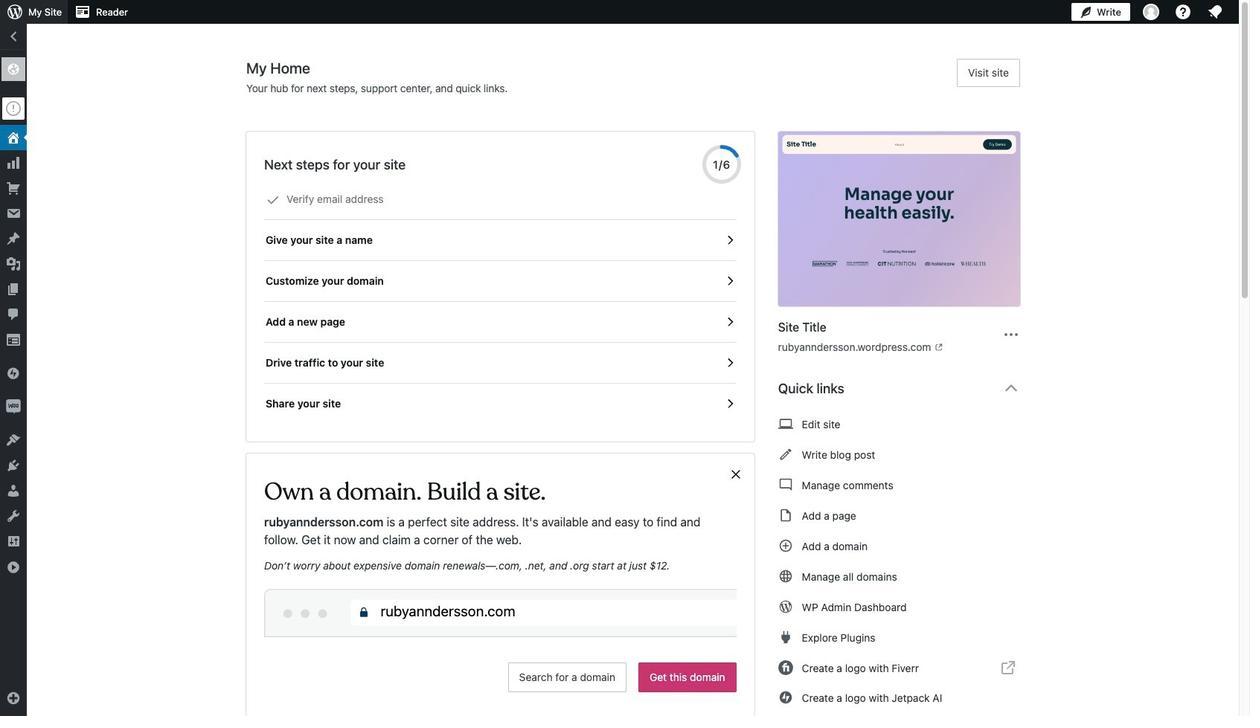 Task type: vqa. For each thing, say whether or not it's contained in the screenshot.
1st Task enabled image from the bottom of the Launchpad Checklist Element
yes



Task type: describe. For each thing, give the bounding box(es) containing it.
help image
[[1174, 3, 1192, 21]]

mode_comment image
[[778, 476, 793, 494]]

1 img image from the top
[[6, 366, 21, 381]]

launchpad checklist element
[[264, 179, 737, 424]]

2 img image from the top
[[6, 400, 21, 415]]

more options for site site title image
[[1002, 326, 1020, 343]]

1 task enabled image from the top
[[723, 234, 737, 247]]

3 task enabled image from the top
[[723, 356, 737, 370]]

4 task enabled image from the top
[[723, 397, 737, 411]]



Task type: locate. For each thing, give the bounding box(es) containing it.
my profile image
[[1143, 4, 1159, 20]]

main content
[[246, 59, 1032, 717]]

laptop image
[[778, 415, 793, 433]]

edit image
[[778, 446, 793, 464]]

task enabled image
[[723, 234, 737, 247], [723, 316, 737, 329], [723, 356, 737, 370], [723, 397, 737, 411]]

task enabled image
[[723, 275, 737, 288]]

dismiss domain name promotion image
[[729, 466, 742, 484]]

img image
[[6, 366, 21, 381], [6, 400, 21, 415]]

0 vertical spatial img image
[[6, 366, 21, 381]]

insert_drive_file image
[[778, 507, 793, 525]]

manage your notifications image
[[1206, 3, 1224, 21]]

1 vertical spatial img image
[[6, 400, 21, 415]]

2 task enabled image from the top
[[723, 316, 737, 329]]

progress bar
[[702, 145, 741, 184]]



